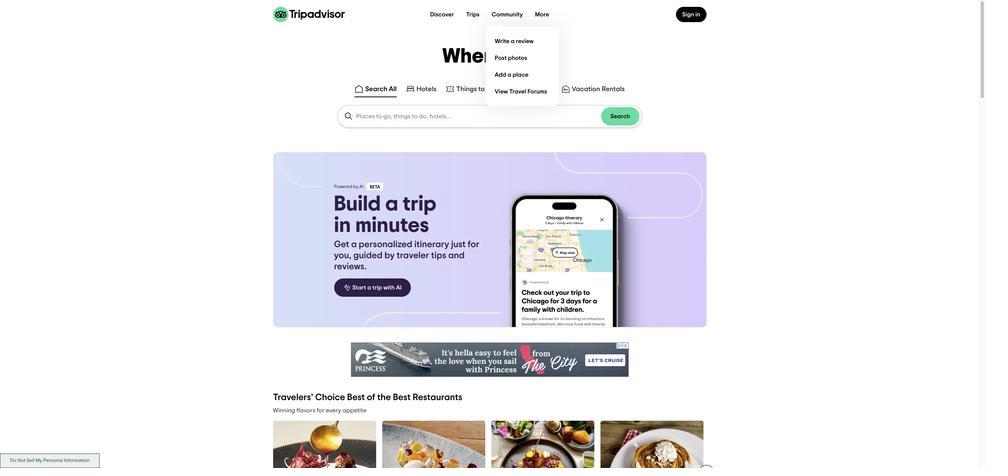 Task type: describe. For each thing, give the bounding box(es) containing it.
to
[[478, 86, 485, 93]]

things to do link
[[446, 84, 495, 93]]

search for search
[[610, 113, 630, 119]]

discover
[[430, 11, 454, 18]]

powered
[[334, 184, 352, 189]]

search image
[[344, 112, 353, 121]]

trip for minutes
[[403, 193, 436, 215]]

view travel forums
[[495, 88, 547, 94]]

things to do button
[[444, 83, 496, 97]]

every
[[326, 407, 341, 414]]

advertisement region
[[351, 343, 629, 377]]

winning flavors for every appetite
[[273, 407, 367, 414]]

travel
[[509, 88, 526, 94]]

trips
[[466, 11, 480, 18]]

restaurants link
[[504, 84, 552, 93]]

and
[[448, 251, 465, 260]]

Search search field
[[356, 113, 601, 120]]

a for build
[[385, 193, 398, 215]]

winning
[[273, 407, 295, 414]]

forums
[[528, 88, 547, 94]]

things
[[456, 86, 477, 93]]

write a review
[[495, 38, 534, 44]]

post photos
[[495, 55, 527, 61]]

a for start
[[367, 285, 371, 291]]

a for add
[[508, 72, 511, 78]]

the
[[377, 393, 391, 402]]

travelers'
[[273, 393, 313, 402]]

photos
[[508, 55, 527, 61]]

search all button
[[353, 83, 398, 97]]

search for search all
[[365, 86, 387, 93]]

discover button
[[424, 7, 460, 22]]

guided
[[353, 251, 383, 260]]

sign in link
[[676, 7, 706, 22]]

0 horizontal spatial for
[[317, 407, 325, 414]]

sell
[[27, 458, 35, 463]]

write
[[495, 38, 510, 44]]

place
[[513, 72, 529, 78]]

where
[[442, 46, 504, 67]]

beta
[[370, 185, 380, 189]]

ai inside button
[[396, 285, 402, 291]]

you,
[[334, 251, 351, 260]]

all
[[389, 86, 397, 93]]

where to?
[[442, 46, 537, 67]]

trip for ai
[[372, 285, 382, 291]]

vacation rentals link
[[561, 84, 625, 93]]

Search search field
[[338, 106, 642, 127]]

add a place link
[[492, 66, 553, 83]]

hotels link
[[406, 84, 436, 93]]

personalized
[[359, 240, 412, 249]]

of
[[367, 393, 375, 402]]

vacation rentals
[[572, 86, 625, 93]]

trips button
[[460, 7, 486, 22]]

in inside build a trip in minutes get a personalized itinerary just for you, guided by traveler tips and reviews.
[[334, 215, 351, 236]]

search button
[[601, 107, 639, 126]]

do inside button
[[486, 86, 495, 93]]

in inside sign in link
[[695, 11, 700, 18]]

start
[[352, 285, 366, 291]]

a right get
[[351, 240, 357, 249]]

my
[[36, 458, 42, 463]]

do not sell my personal information
[[10, 458, 90, 463]]



Task type: locate. For each thing, give the bounding box(es) containing it.
more button
[[529, 7, 555, 22]]

by inside build a trip in minutes get a personalized itinerary just for you, guided by traveler tips and reviews.
[[385, 251, 395, 260]]

0 horizontal spatial by
[[353, 184, 359, 189]]

start a trip with ai
[[352, 285, 402, 291]]

for inside build a trip in minutes get a personalized itinerary just for you, guided by traveler tips and reviews.
[[468, 240, 479, 249]]

best up appetite
[[347, 393, 365, 402]]

1 horizontal spatial best
[[393, 393, 411, 402]]

search left all
[[365, 86, 387, 93]]

by down personalized
[[385, 251, 395, 260]]

0 horizontal spatial restaurants
[[413, 393, 462, 402]]

get
[[334, 240, 349, 249]]

0 horizontal spatial trip
[[372, 285, 382, 291]]

0 horizontal spatial ai
[[360, 184, 364, 189]]

do
[[486, 86, 495, 93], [10, 458, 16, 463]]

post
[[495, 55, 507, 61]]

restaurants
[[515, 86, 552, 93], [413, 393, 462, 402]]

best
[[347, 393, 365, 402], [393, 393, 411, 402]]

sign in
[[682, 11, 700, 18]]

for right the 'just'
[[468, 240, 479, 249]]

add a place
[[495, 72, 529, 78]]

menu
[[486, 27, 559, 106]]

restaurants inside 'link'
[[515, 86, 552, 93]]

rentals
[[602, 86, 625, 93]]

hotels button
[[404, 83, 438, 97]]

in
[[695, 11, 700, 18], [334, 215, 351, 236]]

community
[[492, 11, 523, 18]]

0 vertical spatial restaurants
[[515, 86, 552, 93]]

not
[[17, 458, 26, 463]]

tab list
[[0, 81, 979, 99]]

search inside search button
[[610, 113, 630, 119]]

0 vertical spatial search
[[365, 86, 387, 93]]

trip inside build a trip in minutes get a personalized itinerary just for you, guided by traveler tips and reviews.
[[403, 193, 436, 215]]

by
[[353, 184, 359, 189], [385, 251, 395, 260]]

just
[[451, 240, 466, 249]]

1 horizontal spatial restaurants
[[515, 86, 552, 93]]

trip inside button
[[372, 285, 382, 291]]

for
[[468, 240, 479, 249], [317, 407, 325, 414]]

1 horizontal spatial ai
[[396, 285, 402, 291]]

trip
[[403, 193, 436, 215], [372, 285, 382, 291]]

in up get
[[334, 215, 351, 236]]

traveler
[[397, 251, 429, 260]]

sign
[[682, 11, 694, 18]]

reviews.
[[334, 262, 367, 271]]

vacation
[[572, 86, 600, 93]]

build
[[334, 193, 381, 215]]

add
[[495, 72, 506, 78]]

search
[[365, 86, 387, 93], [610, 113, 630, 119]]

tab list containing search all
[[0, 81, 979, 99]]

1 horizontal spatial trip
[[403, 193, 436, 215]]

0 vertical spatial do
[[486, 86, 495, 93]]

flavors
[[297, 407, 315, 414]]

search all
[[365, 86, 397, 93]]

minutes
[[355, 215, 429, 236]]

review
[[516, 38, 534, 44]]

1 vertical spatial search
[[610, 113, 630, 119]]

0 horizontal spatial best
[[347, 393, 365, 402]]

tips
[[431, 251, 446, 260]]

1 horizontal spatial in
[[695, 11, 700, 18]]

hotels
[[417, 86, 436, 93]]

0 horizontal spatial do
[[10, 458, 16, 463]]

in right sign
[[695, 11, 700, 18]]

vacation rentals button
[[560, 83, 626, 97]]

a right start
[[367, 285, 371, 291]]

start a trip with ai button
[[334, 279, 411, 297]]

travelers' choice best of the best restaurants
[[273, 393, 462, 402]]

1 horizontal spatial by
[[385, 251, 395, 260]]

a inside button
[[367, 285, 371, 291]]

0 horizontal spatial in
[[334, 215, 351, 236]]

1 vertical spatial restaurants
[[413, 393, 462, 402]]

0 vertical spatial ai
[[360, 184, 364, 189]]

ai left beta
[[360, 184, 364, 189]]

more
[[535, 11, 549, 18]]

do right to
[[486, 86, 495, 93]]

itinerary
[[414, 240, 449, 249]]

1 vertical spatial trip
[[372, 285, 382, 291]]

1 vertical spatial do
[[10, 458, 16, 463]]

things to do
[[456, 86, 495, 93]]

information
[[64, 458, 90, 463]]

1 horizontal spatial do
[[486, 86, 495, 93]]

0 vertical spatial trip
[[403, 193, 436, 215]]

tripadvisor image
[[273, 7, 345, 22]]

1 vertical spatial for
[[317, 407, 325, 414]]

restaurants button
[[503, 83, 554, 97]]

a right build
[[385, 193, 398, 215]]

ai right with
[[396, 285, 402, 291]]

a
[[511, 38, 515, 44], [508, 72, 511, 78], [385, 193, 398, 215], [351, 240, 357, 249], [367, 285, 371, 291]]

personal
[[43, 458, 63, 463]]

0 horizontal spatial search
[[365, 86, 387, 93]]

best right the
[[393, 393, 411, 402]]

1 horizontal spatial for
[[468, 240, 479, 249]]

community button
[[486, 7, 529, 22]]

0 vertical spatial for
[[468, 240, 479, 249]]

0 vertical spatial in
[[695, 11, 700, 18]]

2 best from the left
[[393, 393, 411, 402]]

powered by ai
[[334, 184, 364, 189]]

1 vertical spatial by
[[385, 251, 395, 260]]

a right add
[[508, 72, 511, 78]]

post photos link
[[492, 50, 553, 66]]

to?
[[508, 46, 537, 67]]

0 vertical spatial by
[[353, 184, 359, 189]]

view
[[495, 88, 508, 94]]

1 best from the left
[[347, 393, 365, 402]]

search down rentals
[[610, 113, 630, 119]]

choice
[[315, 393, 345, 402]]

view travel forums link
[[492, 83, 553, 100]]

menu containing write a review
[[486, 27, 559, 106]]

ai
[[360, 184, 364, 189], [396, 285, 402, 291]]

for left every
[[317, 407, 325, 414]]

appetite
[[342, 407, 367, 414]]

search inside "search all" button
[[365, 86, 387, 93]]

do inside button
[[10, 458, 16, 463]]

1 vertical spatial ai
[[396, 285, 402, 291]]

1 vertical spatial in
[[334, 215, 351, 236]]

by right powered
[[353, 184, 359, 189]]

write a review link
[[492, 33, 553, 50]]

1 horizontal spatial search
[[610, 113, 630, 119]]

do left 'not'
[[10, 458, 16, 463]]

a for write
[[511, 38, 515, 44]]

build a trip in minutes get a personalized itinerary just for you, guided by traveler tips and reviews.
[[334, 193, 479, 271]]

with
[[383, 285, 395, 291]]

a right write
[[511, 38, 515, 44]]

do not sell my personal information button
[[0, 454, 100, 468]]



Task type: vqa. For each thing, say whether or not it's contained in the screenshot.
guided
yes



